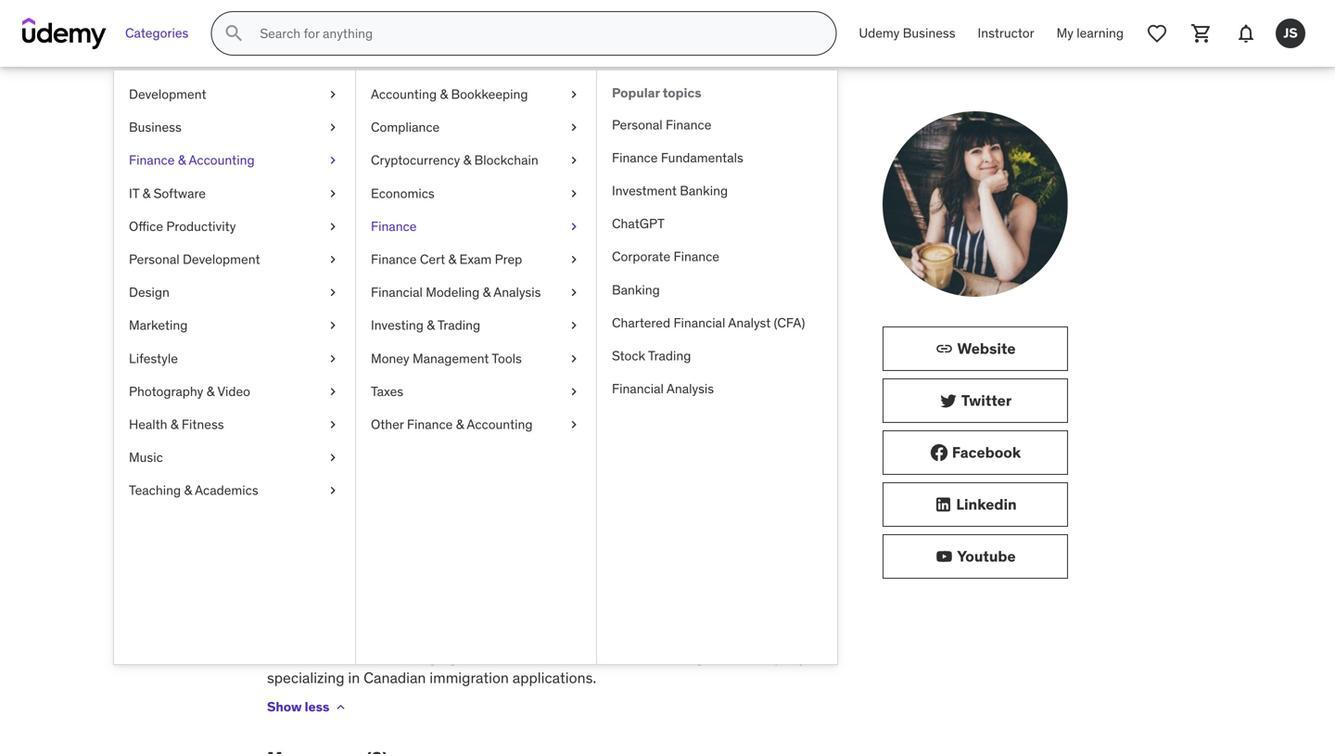 Task type: vqa. For each thing, say whether or not it's contained in the screenshot.
the Agency
yes



Task type: locate. For each thing, give the bounding box(es) containing it.
1 horizontal spatial has
[[507, 578, 530, 597]]

finance & accounting
[[129, 152, 255, 169]]

1 vertical spatial years
[[399, 487, 434, 506]]

government
[[295, 529, 381, 548]]

2 vertical spatial south
[[267, 619, 307, 638]]

she
[[698, 446, 723, 465]]

years down officer,
[[399, 487, 434, 506]]

1 vertical spatial regulated
[[351, 355, 420, 374]]

finance down the only
[[407, 416, 453, 433]]

deanne acres-lans image
[[883, 111, 1069, 297]]

deanne has over ten years of experience in the immigration field. she is a former border services officer, having worked for the canada border services agency (cbsa) for over five years
[[267, 446, 797, 506]]

deanne up (cbsa)
[[267, 446, 319, 465]]

border down the field.
[[628, 466, 673, 486]]

0 horizontal spatial of
[[445, 446, 458, 465]]

twitter
[[962, 391, 1012, 410]]

canada up applications.
[[535, 648, 585, 667]]

1 horizontal spatial financial
[[612, 380, 664, 397]]

2 vertical spatial financial
[[612, 380, 664, 397]]

banking up chartered
[[612, 281, 660, 298]]

experience down the field.
[[629, 487, 707, 506]]

photography
[[129, 383, 203, 400]]

her up the services on the left of page
[[466, 599, 487, 618]]

financial inside financial modeling & analysis "link"
[[371, 284, 423, 301]]

less
[[305, 698, 330, 715]]

over
[[349, 446, 377, 465], [340, 487, 368, 506]]

small image for website
[[936, 340, 954, 358]]

consultant
[[503, 176, 581, 195], [572, 355, 645, 374]]

regulated up taxes
[[351, 355, 420, 374]]

0 vertical spatial accounting
[[371, 86, 437, 103]]

economics link
[[356, 177, 596, 210]]

& for video
[[207, 383, 215, 400]]

xsmall image for office productivity
[[326, 217, 340, 236]]

small image for youtube
[[935, 547, 954, 566]]

financial down banking link
[[674, 314, 726, 331]]

her left dealings
[[676, 508, 699, 527]]

finance element
[[596, 71, 838, 664]]

africa,
[[310, 619, 352, 638]]

0 vertical spatial for
[[527, 466, 545, 486]]

0 vertical spatial small image
[[930, 443, 949, 462]]

xsmall image for show less
[[333, 700, 348, 715]]

the only
[[399, 397, 451, 416]]

xsmall image inside taxes "link"
[[567, 383, 582, 401]]

0 horizontal spatial on
[[451, 529, 469, 548]]

2 horizontal spatial of
[[552, 376, 565, 395]]

js
[[1284, 25, 1298, 41]]

1 vertical spatial immigration
[[489, 355, 569, 374]]

personal development link
[[114, 243, 355, 276]]

linkedin link
[[883, 482, 1069, 527]]

xsmall image for finance
[[567, 217, 582, 236]]

in right raised
[[440, 557, 452, 576]]

in up that
[[538, 446, 550, 465]]

shopping cart with 0 items image
[[1191, 22, 1213, 45]]

0 horizontal spatial financial
[[371, 284, 423, 301]]

deanne up standing
[[271, 355, 322, 374]]

deanne inside deanne has over ten years of experience in the immigration field. she is a former border services officer, having worked for the canada border services agency (cbsa) for over five years
[[267, 446, 319, 465]]

1 horizontal spatial on
[[538, 599, 555, 618]]

1 horizontal spatial of
[[518, 648, 531, 667]]

twitter link
[[883, 378, 1069, 423]]

0 vertical spatial clients
[[491, 599, 535, 618]]

music link
[[114, 441, 355, 474]]

regulated inside instructor deanne acres-lans regulated canadian immigration consultant (rcic)
[[267, 176, 340, 195]]

immigration
[[579, 446, 658, 465], [652, 578, 731, 597], [663, 648, 743, 667], [430, 668, 509, 687]]

design
[[129, 284, 170, 301]]

1 horizontal spatial analysis
[[667, 380, 714, 397]]

2 vertical spatial canadian
[[364, 668, 426, 687]]

& left "bookkeeping"
[[440, 86, 448, 103]]

a down gone
[[558, 599, 566, 618]]

health & fitness link
[[114, 408, 355, 441]]

small image
[[936, 340, 954, 358], [940, 391, 958, 410]]

analysis inside the finance "element"
[[667, 380, 714, 397]]

xsmall image for finance cert & exam prep
[[567, 250, 582, 269]]

xsmall image inside finance & accounting link
[[326, 151, 340, 170]]

1 vertical spatial canada
[[574, 466, 624, 486]]

xsmall image inside health & fitness link
[[326, 416, 340, 434]]

a up agency
[[741, 446, 749, 465]]

trading down financial modeling & analysis
[[438, 317, 481, 334]]

xsmall image right "less"
[[333, 700, 348, 715]]

instructor link
[[967, 11, 1046, 56]]

1 vertical spatial banking
[[612, 281, 660, 298]]

xsmall image inside marketing link
[[326, 316, 340, 335]]

immigration up deanne's at the left bottom of the page
[[579, 446, 658, 465]]

small image left twitter
[[940, 391, 958, 410]]

1 vertical spatial africa.
[[406, 578, 448, 597]]

xsmall image inside office productivity link
[[326, 217, 340, 236]]

canada inside originally born and raised in british columbia canada, deanne is now living in johannesburg south africa. deanne has gone through the immigration process herself and is able to relate to her clients on a personal level. although based in south africa, deanne offers her services to clients around the world. deanne is also the managing director of canada abroad, an immigration company specializing in canadian immigration applications.
[[535, 648, 585, 667]]

corporate finance link
[[597, 240, 838, 273]]

0 horizontal spatial banking
[[612, 281, 660, 298]]

lifestyle link
[[114, 342, 355, 375]]

small image
[[930, 443, 949, 462], [934, 495, 953, 514], [935, 547, 954, 566]]

xsmall image inside show less button
[[333, 700, 348, 715]]

small image inside facebook link
[[930, 443, 949, 462]]

0 horizontal spatial africa.
[[267, 418, 309, 437]]

xsmall image inside music link
[[326, 449, 340, 467]]

border up (cbsa)
[[267, 466, 313, 486]]

0 vertical spatial regulated
[[267, 176, 340, 195]]

0 vertical spatial over
[[349, 446, 377, 465]]

with inside deanne is a regulated canadian immigration consultant and a member in good standing with the immigration consultants of canada regulatory council (iccrc). deanne is currently the only active iccrc members physically located in south africa.
[[328, 376, 357, 395]]

1 horizontal spatial services
[[677, 466, 734, 486]]

xsmall image left chatgpt
[[567, 217, 582, 236]]

1 vertical spatial consultant
[[572, 355, 645, 374]]

xsmall image up students
[[326, 151, 340, 170]]

canadian inside instructor deanne acres-lans regulated canadian immigration consultant (rcic)
[[343, 176, 410, 195]]

1 vertical spatial canadian
[[423, 355, 486, 374]]

&
[[440, 86, 448, 103], [178, 152, 186, 169], [463, 152, 471, 169], [142, 185, 150, 202], [449, 251, 457, 268], [483, 284, 491, 301], [427, 317, 435, 334], [207, 383, 215, 400], [171, 416, 179, 433], [456, 416, 464, 433], [184, 482, 192, 499]]

a inside originally born and raised in british columbia canada, deanne is now living in johannesburg south africa. deanne has gone through the immigration process herself and is able to relate to her clients on a personal level. although based in south africa, deanne offers her services to clients around the world. deanne is also the managing director of canada abroad, an immigration company specializing in canadian immigration applications.
[[558, 599, 566, 618]]

2 vertical spatial and
[[316, 599, 341, 618]]

clients down the personal at the bottom of the page
[[552, 619, 596, 638]]

to right the services on the left of page
[[535, 619, 549, 638]]

services
[[316, 466, 373, 486], [677, 466, 734, 486]]

personal finance
[[612, 116, 712, 133]]

to right able
[[390, 599, 404, 618]]

xsmall image up not
[[326, 482, 340, 500]]

having
[[427, 466, 471, 486]]

1 vertical spatial with
[[710, 487, 742, 506]]

1 horizontal spatial instructor
[[978, 25, 1035, 41]]

my learning
[[1057, 25, 1124, 41]]

& right cert
[[449, 251, 457, 268]]

1 border from the left
[[267, 466, 313, 486]]

0 vertical spatial experience
[[462, 446, 535, 465]]

2 horizontal spatial to
[[535, 619, 549, 638]]

0 vertical spatial years
[[406, 446, 441, 465]]

relate
[[407, 599, 445, 618]]

xsmall image for financial modeling & analysis
[[567, 283, 582, 302]]

1 vertical spatial financial
[[674, 314, 726, 331]]

canadian up taxes "link"
[[423, 355, 486, 374]]

member
[[688, 355, 743, 374]]

xsmall image inside "other finance & accounting" link
[[567, 416, 582, 434]]

personal
[[612, 116, 663, 133], [129, 251, 180, 268]]

instructor left my
[[978, 25, 1035, 41]]

accounting down iccrc
[[467, 416, 533, 433]]

council
[[698, 376, 748, 395]]

0 vertical spatial financial
[[371, 284, 423, 301]]

1 vertical spatial small image
[[940, 391, 958, 410]]

xsmall image right prep
[[567, 250, 582, 269]]

2 horizontal spatial accounting
[[467, 416, 533, 433]]

instructor for instructor deanne acres-lans regulated canadian immigration consultant (rcic)
[[267, 110, 351, 127]]

0 horizontal spatial has
[[322, 446, 346, 465]]

xsmall image for teaching & academics
[[326, 482, 340, 500]]

chartered
[[612, 314, 671, 331]]

small image inside linkedin link
[[934, 495, 953, 514]]

for
[[527, 466, 545, 486], [318, 487, 336, 506]]

on down gone
[[538, 599, 555, 618]]

1 horizontal spatial experience
[[629, 487, 707, 506]]

1 horizontal spatial clients
[[552, 619, 596, 638]]

& right it
[[142, 185, 150, 202]]

immigration up the only
[[385, 376, 465, 395]]

and up "regulatory"
[[649, 355, 673, 374]]

0 horizontal spatial instructor
[[267, 110, 351, 127]]

canadian down managing
[[364, 668, 426, 687]]

small image inside twitter link
[[940, 391, 958, 410]]

compliance
[[371, 119, 440, 136]]

& right investing
[[427, 317, 435, 334]]

tools
[[492, 350, 522, 367]]

with down cbsa on the right of the page
[[766, 508, 797, 527]]

udemy business link
[[848, 11, 967, 56]]

has down columbia
[[507, 578, 530, 597]]

1 horizontal spatial regulated
[[351, 355, 420, 374]]

2 border from the left
[[628, 466, 673, 486]]

financial
[[371, 284, 423, 301], [674, 314, 726, 331], [612, 380, 664, 397]]

xsmall image left (rcic)
[[567, 184, 582, 203]]

xsmall image right iccrc
[[567, 383, 582, 401]]

originally born and raised in british columbia canada, deanne is now living in johannesburg south africa. deanne has gone through the immigration process herself and is able to relate to her clients on a personal level. although based in south africa, deanne offers her services to clients around the world. deanne is also the managing director of canada abroad, an immigration company specializing in canadian immigration applications.
[[267, 557, 807, 687]]

0 horizontal spatial for
[[318, 487, 336, 506]]

0 horizontal spatial border
[[267, 466, 313, 486]]

1 vertical spatial development
[[183, 251, 260, 268]]

regulated up total students at the top left of page
[[267, 176, 340, 195]]

a inside deanne has over ten years of experience in the immigration field. she is a former border services officer, having worked for the canada border services agency (cbsa) for over five years
[[741, 446, 749, 465]]

xsmall image inside cryptocurrency & blockchain link
[[567, 151, 582, 170]]

notifications image
[[1236, 22, 1258, 45]]

deanne down british
[[452, 578, 503, 597]]

0 vertical spatial personal
[[612, 116, 663, 133]]

services
[[477, 619, 532, 638]]

xsmall image left ten
[[326, 449, 340, 467]]

has inside deanne has over ten years of experience in the immigration field. she is a former border services officer, having worked for the canada border services agency (cbsa) for over five years
[[322, 446, 346, 465]]

1 vertical spatial has
[[507, 578, 530, 597]]

1 horizontal spatial africa.
[[406, 578, 448, 597]]

accounting
[[371, 86, 437, 103], [189, 152, 255, 169], [467, 416, 533, 433]]

xsmall image for it & software
[[326, 184, 340, 203]]

xsmall image inside teaching & academics "link"
[[326, 482, 340, 500]]

to right relate
[[449, 599, 462, 618]]

topics
[[663, 84, 702, 101]]

2 vertical spatial with
[[766, 508, 797, 527]]

0 vertical spatial canada
[[569, 376, 619, 395]]

xsmall image inside financial modeling & analysis "link"
[[567, 283, 582, 302]]

any down privileges/priority
[[473, 529, 497, 548]]

south inside deanne is a regulated canadian immigration consultant and a member in good standing with the immigration consultants of canada regulatory council (iccrc). deanne is currently the only active iccrc members physically located in south africa.
[[748, 397, 788, 416]]

& left video
[[207, 383, 215, 400]]

reviews 221
[[378, 224, 429, 274]]

deanne up economics
[[267, 124, 408, 172]]

1 vertical spatial on
[[538, 599, 555, 618]]

xsmall image inside investing & trading link
[[567, 316, 582, 335]]

is inside deanne has over ten years of experience in the immigration field. she is a former border services officer, having worked for the canada border services agency (cbsa) for over five years
[[727, 446, 738, 465]]

any down does in the left bottom of the page
[[267, 529, 292, 548]]

africa. inside originally born and raised in british columbia canada, deanne is now living in johannesburg south africa. deanne has gone through the immigration process herself and is able to relate to her clients on a personal level. although based in south africa, deanne offers her services to clients around the world. deanne is also the managing director of canada abroad, an immigration company specializing in canadian immigration applications.
[[406, 578, 448, 597]]

1 vertical spatial small image
[[934, 495, 953, 514]]

the
[[360, 376, 382, 395], [553, 446, 575, 465], [548, 466, 570, 486], [745, 487, 768, 506], [626, 578, 648, 597], [649, 619, 671, 638], [367, 648, 389, 667]]

0 horizontal spatial services
[[316, 466, 373, 486]]

small image for facebook
[[930, 443, 949, 462]]

small image for linkedin
[[934, 495, 953, 514]]

personal inside the finance "element"
[[612, 116, 663, 133]]

experience inside (please note that deanne's experience with the cbsa does not afford her any privileges/priority or influences in her dealings with any government agencies on any applications).
[[629, 487, 707, 506]]

with up dealings
[[710, 487, 742, 506]]

that
[[529, 487, 558, 506]]

& for blockchain
[[463, 152, 471, 169]]

1 horizontal spatial personal
[[612, 116, 663, 133]]

cryptocurrency & blockchain link
[[356, 144, 596, 177]]

small image left facebook
[[930, 443, 949, 462]]

0 vertical spatial small image
[[936, 340, 954, 358]]

xsmall image inside compliance link
[[567, 118, 582, 137]]

although
[[668, 599, 728, 618]]

xsmall image for lifestyle
[[326, 349, 340, 368]]

management
[[413, 350, 489, 367]]

xsmall image for cryptocurrency & blockchain
[[567, 151, 582, 170]]

& for fitness
[[171, 416, 179, 433]]

productivity
[[166, 218, 236, 235]]

instructor inside instructor deanne acres-lans regulated canadian immigration consultant (rcic)
[[267, 110, 351, 127]]

xsmall image inside "finance cert & exam prep" link
[[567, 250, 582, 269]]

finance link
[[356, 210, 596, 243]]

five
[[372, 487, 395, 506]]

in down also
[[348, 668, 360, 687]]

2 horizontal spatial and
[[649, 355, 673, 374]]

0 vertical spatial trading
[[438, 317, 481, 334]]

personal down popular
[[612, 116, 663, 133]]

xsmall image down students
[[326, 250, 340, 269]]

services down she
[[677, 466, 734, 486]]

0 vertical spatial has
[[322, 446, 346, 465]]

herself
[[267, 599, 313, 618]]

financial down 221
[[371, 284, 423, 301]]

on up british
[[451, 529, 469, 548]]

0 horizontal spatial experience
[[462, 446, 535, 465]]

accounting down the business link
[[189, 152, 255, 169]]

0 vertical spatial banking
[[680, 182, 728, 199]]

teaching & academics
[[129, 482, 259, 499]]

1 vertical spatial analysis
[[667, 380, 714, 397]]

does
[[267, 508, 302, 527]]

africa. down standing
[[267, 418, 309, 437]]

africa. up relate
[[406, 578, 448, 597]]

0 vertical spatial and
[[649, 355, 673, 374]]

her right offers
[[452, 619, 474, 638]]

stock
[[612, 347, 646, 364]]

analysis inside "link"
[[494, 284, 541, 301]]

canada inside deanne is a regulated canadian immigration consultant and a member in good standing with the immigration consultants of canada regulatory council (iccrc). deanne is currently the only active iccrc members physically located in south africa.
[[569, 376, 619, 395]]

1 vertical spatial and
[[367, 557, 392, 576]]

xsmall image inside photography & video link
[[326, 383, 340, 401]]

& right "teaching"
[[184, 482, 192, 499]]

xsmall image
[[326, 85, 340, 104], [326, 118, 340, 137], [567, 118, 582, 137], [567, 151, 582, 170], [326, 184, 340, 203], [326, 217, 340, 236], [326, 283, 340, 302], [567, 283, 582, 302], [567, 316, 582, 335], [567, 349, 582, 368], [326, 416, 340, 434], [567, 416, 582, 434]]

xsmall image for money management tools
[[567, 349, 582, 368]]

& for trading
[[427, 317, 435, 334]]

of up having
[[445, 446, 458, 465]]

1 vertical spatial trading
[[648, 347, 691, 364]]

xsmall image
[[567, 85, 582, 104], [326, 151, 340, 170], [567, 184, 582, 203], [567, 217, 582, 236], [326, 250, 340, 269], [567, 250, 582, 269], [326, 316, 340, 335], [326, 349, 340, 368], [326, 383, 340, 401], [567, 383, 582, 401], [326, 449, 340, 467], [326, 482, 340, 500], [333, 700, 348, 715]]

development link
[[114, 78, 355, 111]]

xsmall image right about
[[326, 316, 340, 335]]

0 vertical spatial development
[[129, 86, 206, 103]]

1 vertical spatial over
[[340, 487, 368, 506]]

0 vertical spatial africa.
[[267, 418, 309, 437]]

consultant inside instructor deanne acres-lans regulated canadian immigration consultant (rcic)
[[503, 176, 581, 195]]

an
[[644, 648, 660, 667]]

on
[[451, 529, 469, 548], [538, 599, 555, 618]]

immigration up "consultants"
[[489, 355, 569, 374]]

xsmall image inside the business link
[[326, 118, 340, 137]]

cbsa
[[772, 487, 812, 506]]

on inside (please note that deanne's experience with the cbsa does not afford her any privileges/priority or influences in her dealings with any government agencies on any applications).
[[451, 529, 469, 548]]

1 services from the left
[[316, 466, 373, 486]]

small image left youtube
[[935, 547, 954, 566]]

and right born
[[367, 557, 392, 576]]

canadian inside deanne is a regulated canadian immigration consultant and a member in good standing with the immigration consultants of canada regulatory council (iccrc). deanne is currently the only active iccrc members physically located in south africa.
[[423, 355, 486, 374]]

0 horizontal spatial personal
[[129, 251, 180, 268]]

xsmall image inside it & software link
[[326, 184, 340, 203]]

and inside deanne is a regulated canadian immigration consultant and a member in good standing with the immigration consultants of canada regulatory council (iccrc). deanne is currently the only active iccrc members physically located in south africa.
[[649, 355, 673, 374]]

offers
[[411, 619, 449, 638]]

1 horizontal spatial to
[[449, 599, 462, 618]]

financial modeling & analysis
[[371, 284, 541, 301]]

1 horizontal spatial with
[[710, 487, 742, 506]]

udemy image
[[22, 18, 107, 49]]

trading up "regulatory"
[[648, 347, 691, 364]]

experience inside deanne has over ten years of experience in the immigration field. she is a former border services officer, having worked for the canada border services agency (cbsa) for over five years
[[462, 446, 535, 465]]

it & software
[[129, 185, 206, 202]]

0 vertical spatial south
[[748, 397, 788, 416]]

& down compliance link
[[463, 152, 471, 169]]

1 horizontal spatial south
[[363, 578, 403, 597]]

2 vertical spatial canada
[[535, 648, 585, 667]]

0 vertical spatial of
[[552, 376, 565, 395]]

of up members
[[552, 376, 565, 395]]

financial for financial modeling & analysis
[[371, 284, 423, 301]]

xsmall image for development
[[326, 85, 340, 104]]

officer,
[[376, 466, 424, 486]]

accounting up "compliance" at the left
[[371, 86, 437, 103]]

xsmall image inside development "link"
[[326, 85, 340, 104]]

level.
[[631, 599, 665, 618]]

influences
[[582, 508, 656, 527]]

1 vertical spatial south
[[363, 578, 403, 597]]

0 horizontal spatial with
[[328, 376, 357, 395]]

xsmall image inside lifestyle link
[[326, 349, 340, 368]]

personal up the design
[[129, 251, 180, 268]]

financial inside financial analysis link
[[612, 380, 664, 397]]

small image left linkedin
[[934, 495, 953, 514]]

1 vertical spatial instructor
[[267, 110, 351, 127]]

small image inside website link
[[936, 340, 954, 358]]

members
[[546, 397, 609, 416]]

& for bookkeeping
[[440, 86, 448, 103]]

0 horizontal spatial regulated
[[267, 176, 340, 195]]

financial down stock
[[612, 380, 664, 397]]

xsmall image inside finance link
[[567, 217, 582, 236]]

xsmall image inside economics link
[[567, 184, 582, 203]]

financial modeling & analysis link
[[356, 276, 596, 309]]

0 vertical spatial canadian
[[343, 176, 410, 195]]

0 vertical spatial instructor
[[978, 25, 1035, 41]]

and up africa,
[[316, 599, 341, 618]]

any
[[404, 508, 429, 527], [267, 529, 292, 548], [473, 529, 497, 548]]

xsmall image down me
[[326, 349, 340, 368]]

xsmall image inside accounting & bookkeeping link
[[567, 85, 582, 104]]

her
[[378, 508, 401, 527], [676, 508, 699, 527], [466, 599, 487, 618], [452, 619, 474, 638]]

financial inside chartered financial analyst (cfa) link
[[674, 314, 726, 331]]

0 horizontal spatial business
[[129, 119, 182, 136]]

& for accounting
[[178, 152, 186, 169]]

finance up 'it & software'
[[129, 152, 175, 169]]

xsmall image inside money management tools link
[[567, 349, 582, 368]]

blockchain
[[475, 152, 539, 169]]

& for academics
[[184, 482, 192, 499]]

xsmall image inside the design link
[[326, 283, 340, 302]]

investing
[[371, 317, 424, 334]]

Search for anything text field
[[256, 18, 814, 49]]

xsmall image inside personal development link
[[326, 250, 340, 269]]

finance
[[666, 116, 712, 133], [612, 149, 658, 166], [129, 152, 175, 169], [371, 218, 417, 235], [674, 248, 720, 265], [371, 251, 417, 268], [407, 416, 453, 433]]

has left ten
[[322, 446, 346, 465]]

south up able
[[363, 578, 403, 597]]

xsmall image for economics
[[567, 184, 582, 203]]

finance fundamentals link
[[597, 141, 838, 174]]

& up software
[[178, 152, 186, 169]]

2 vertical spatial small image
[[935, 547, 954, 566]]

south down (iccrc).
[[748, 397, 788, 416]]

services up the afford
[[316, 466, 373, 486]]

1 vertical spatial experience
[[629, 487, 707, 506]]

1 horizontal spatial any
[[404, 508, 429, 527]]

(rcic)
[[585, 176, 630, 195]]

2 vertical spatial of
[[518, 648, 531, 667]]

small image inside youtube link
[[935, 547, 954, 566]]



Task type: describe. For each thing, give the bounding box(es) containing it.
chatgpt link
[[597, 207, 838, 240]]

xsmall image for compliance
[[567, 118, 582, 137]]

in down process
[[776, 599, 788, 618]]

wishlist image
[[1147, 22, 1169, 45]]

is left also
[[322, 648, 333, 667]]

immigration down 'world.'
[[663, 648, 743, 667]]

raised
[[396, 557, 436, 576]]

finance down reviews
[[371, 251, 417, 268]]

dealings
[[702, 508, 763, 527]]

applications.
[[513, 668, 597, 687]]

regulated inside deanne is a regulated canadian immigration consultant and a member in good standing with the immigration consultants of canada regulatory council (iccrc). deanne is currently the only active iccrc members physically located in south africa.
[[351, 355, 420, 374]]

financial for financial analysis
[[612, 380, 664, 397]]

it & software link
[[114, 177, 355, 210]]

personal
[[570, 599, 627, 618]]

in down council
[[733, 397, 745, 416]]

1 horizontal spatial and
[[367, 557, 392, 576]]

(iccrc).
[[752, 376, 808, 395]]

in inside deanne has over ten years of experience in the immigration field. she is a former border services officer, having worked for the canada border services agency (cbsa) for over five years
[[538, 446, 550, 465]]

immigration down director
[[430, 668, 509, 687]]

of inside deanne is a regulated canadian immigration consultant and a member in good standing with the immigration consultants of canada regulatory council (iccrc). deanne is currently the only active iccrc members physically located in south africa.
[[552, 376, 565, 395]]

development inside "link"
[[129, 86, 206, 103]]

1 vertical spatial accounting
[[189, 152, 255, 169]]

on inside originally born and raised in british columbia canada, deanne is now living in johannesburg south africa. deanne has gone through the immigration process herself and is able to relate to her clients on a personal level. although based in south africa, deanne offers her services to clients around the world. deanne is also the managing director of canada abroad, an immigration company specializing in canadian immigration applications.
[[538, 599, 555, 618]]

0 horizontal spatial south
[[267, 619, 307, 638]]

learning
[[1077, 25, 1124, 41]]

bookkeeping
[[451, 86, 528, 103]]

finance cert & exam prep link
[[356, 243, 596, 276]]

reviews
[[378, 224, 429, 240]]

her down five
[[378, 508, 401, 527]]

deanne inside instructor deanne acres-lans regulated canadian immigration consultant (rcic)
[[267, 124, 408, 172]]

0 horizontal spatial any
[[267, 529, 292, 548]]

total
[[267, 224, 297, 240]]

personal development
[[129, 251, 260, 268]]

accounting & bookkeeping
[[371, 86, 528, 103]]

ten
[[381, 446, 402, 465]]

applications).
[[501, 529, 597, 548]]

xsmall image for accounting & bookkeeping
[[567, 85, 582, 104]]

other finance & accounting link
[[356, 408, 596, 441]]

1 vertical spatial clients
[[552, 619, 596, 638]]

consultant inside deanne is a regulated canadian immigration consultant and a member in good standing with the immigration consultants of canada regulatory council (iccrc). deanne is currently the only active iccrc members physically located in south africa.
[[572, 355, 645, 374]]

investing & trading link
[[356, 309, 596, 342]]

through
[[571, 578, 623, 597]]

xsmall image for finance & accounting
[[326, 151, 340, 170]]

1 vertical spatial business
[[129, 119, 182, 136]]

cryptocurrency
[[371, 152, 460, 169]]

is left now
[[681, 557, 692, 576]]

about me
[[267, 318, 348, 340]]

2 services from the left
[[677, 466, 734, 486]]

personal for personal development
[[129, 251, 180, 268]]

youtube
[[958, 547, 1016, 566]]

marketing link
[[114, 309, 355, 342]]

managing
[[392, 648, 458, 667]]

investment banking
[[612, 182, 728, 199]]

of inside originally born and raised in british columbia canada, deanne is now living in johannesburg south africa. deanne has gone through the immigration process herself and is able to relate to her clients on a personal level. although based in south africa, deanne offers her services to clients around the world. deanne is also the managing director of canada abroad, an immigration company specializing in canadian immigration applications.
[[518, 648, 531, 667]]

company
[[746, 648, 807, 667]]

1 vertical spatial for
[[318, 487, 336, 506]]

personal finance link
[[597, 108, 838, 141]]

consultants
[[469, 376, 548, 395]]

me
[[322, 318, 348, 340]]

2 horizontal spatial any
[[473, 529, 497, 548]]

show less
[[267, 698, 330, 715]]

facebook
[[953, 443, 1021, 462]]

of inside deanne has over ten years of experience in the immigration field. she is a former border services officer, having worked for the canada border services agency (cbsa) for over five years
[[445, 446, 458, 465]]

categories
[[125, 25, 189, 41]]

money management tools
[[371, 350, 522, 367]]

221
[[378, 247, 414, 274]]

is down me
[[326, 355, 336, 374]]

money management tools link
[[356, 342, 596, 375]]

instructor for instructor
[[978, 25, 1035, 41]]

linkedin
[[957, 495, 1017, 514]]

0 horizontal spatial to
[[390, 599, 404, 618]]

taxes
[[371, 383, 404, 400]]

personal for personal finance
[[612, 116, 663, 133]]

health
[[129, 416, 167, 433]]

based
[[732, 599, 772, 618]]

it
[[129, 185, 139, 202]]

academics
[[195, 482, 259, 499]]

corporate finance
[[612, 248, 720, 265]]

in inside (please note that deanne's experience with the cbsa does not afford her any privileges/priority or influences in her dealings with any government agencies on any applications).
[[659, 508, 672, 527]]

born
[[333, 557, 364, 576]]

xsmall image for taxes
[[567, 383, 582, 401]]

lifestyle
[[129, 350, 178, 367]]

xsmall image for design
[[326, 283, 340, 302]]

finance up investment
[[612, 149, 658, 166]]

office productivity link
[[114, 210, 355, 243]]

deanne up specializing
[[267, 648, 319, 667]]

money
[[371, 350, 410, 367]]

is down standing
[[322, 397, 333, 416]]

2 horizontal spatial with
[[766, 508, 797, 527]]

immigration inside instructor deanne acres-lans regulated canadian immigration consultant (rcic)
[[413, 176, 500, 195]]

facebook link
[[883, 430, 1069, 475]]

immigration inside deanne has over ten years of experience in the immigration field. she is a former border services officer, having worked for the canada border services agency (cbsa) for over five years
[[579, 446, 658, 465]]

deanne down standing
[[267, 397, 319, 416]]

has inside originally born and raised in british columbia canada, deanne is now living in johannesburg south africa. deanne has gone through the immigration process herself and is able to relate to her clients on a personal level. although based in south africa, deanne offers her services to clients around the world. deanne is also the managing director of canada abroad, an immigration company specializing in canadian immigration applications.
[[507, 578, 530, 597]]

exam
[[460, 251, 492, 268]]

investment banking link
[[597, 174, 838, 207]]

finance & accounting link
[[114, 144, 355, 177]]

finance down "chatgpt" link
[[674, 248, 720, 265]]

& down "active"
[[456, 416, 464, 433]]

taxes link
[[356, 375, 596, 408]]

deanne up level.
[[626, 557, 678, 576]]

website
[[958, 339, 1016, 358]]

udemy
[[859, 25, 900, 41]]

africa. inside deanne is a regulated canadian immigration consultant and a member in good standing with the immigration consultants of canada regulatory council (iccrc). deanne is currently the only active iccrc members physically located in south africa.
[[267, 418, 309, 437]]

deanne's
[[561, 487, 626, 506]]

0 horizontal spatial and
[[316, 599, 341, 618]]

stock trading link
[[597, 339, 838, 372]]

process
[[735, 578, 787, 597]]

the inside deanne is a regulated canadian immigration consultant and a member in good standing with the immigration consultants of canada regulatory council (iccrc). deanne is currently the only active iccrc members physically located in south africa.
[[360, 376, 382, 395]]

0 horizontal spatial trading
[[438, 317, 481, 334]]

xsmall image for music
[[326, 449, 340, 467]]

located
[[680, 397, 729, 416]]

xsmall image for business
[[326, 118, 340, 137]]

around
[[599, 619, 646, 638]]

a down me
[[340, 355, 348, 374]]

deanne down able
[[356, 619, 407, 638]]

video
[[217, 383, 250, 400]]

1 horizontal spatial business
[[903, 25, 956, 41]]

canada inside deanne has over ten years of experience in the immigration field. she is a former border services officer, having worked for the canada border services agency (cbsa) for over five years
[[574, 466, 624, 486]]

2 vertical spatial immigration
[[385, 376, 465, 395]]

financial analysis
[[612, 380, 714, 397]]

(cfa)
[[774, 314, 806, 331]]

worked
[[475, 466, 523, 486]]

& for software
[[142, 185, 150, 202]]

is left able
[[345, 599, 355, 618]]

trading inside the finance "element"
[[648, 347, 691, 364]]

small image for twitter
[[940, 391, 958, 410]]

& right modeling
[[483, 284, 491, 301]]

in left good
[[747, 355, 759, 374]]

canadian inside originally born and raised in british columbia canada, deanne is now living in johannesburg south africa. deanne has gone through the immigration process herself and is able to relate to her clients on a personal level. although based in south africa, deanne offers her services to clients around the world. deanne is also the managing director of canada abroad, an immigration company specializing in canadian immigration applications.
[[364, 668, 426, 687]]

british
[[455, 557, 499, 576]]

other
[[371, 416, 404, 433]]

note
[[493, 487, 525, 506]]

originally
[[267, 557, 329, 576]]

afford
[[332, 508, 375, 527]]

world.
[[675, 619, 715, 638]]

students
[[300, 224, 355, 240]]

accounting & bookkeeping link
[[356, 78, 596, 111]]

the inside (please note that deanne's experience with the cbsa does not afford her any privileges/priority or influences in her dealings with any government agencies on any applications).
[[745, 487, 768, 506]]

categories button
[[114, 11, 200, 56]]

deanne is a regulated canadian immigration consultant and a member in good standing with the immigration consultants of canada regulatory council (iccrc). deanne is currently the only active iccrc members physically located in south africa.
[[267, 355, 808, 437]]

my
[[1057, 25, 1074, 41]]

total students
[[267, 224, 355, 240]]

xsmall image for other finance & accounting
[[567, 416, 582, 434]]

xsmall image for investing & trading
[[567, 316, 582, 335]]

youtube link
[[883, 534, 1069, 579]]

finance down economics
[[371, 218, 417, 235]]

xsmall image for photography & video
[[326, 383, 340, 401]]

not
[[305, 508, 329, 527]]

office
[[129, 218, 163, 235]]

1 horizontal spatial for
[[527, 466, 545, 486]]

in up process
[[765, 557, 777, 576]]

active
[[455, 397, 494, 416]]

former
[[753, 446, 797, 465]]

other finance & accounting
[[371, 416, 533, 433]]

immigration up although
[[652, 578, 731, 597]]

xsmall image for marketing
[[326, 316, 340, 335]]

cert
[[420, 251, 445, 268]]

a up financial analysis
[[677, 355, 685, 374]]

xsmall image for health & fitness
[[326, 416, 340, 434]]

agencies
[[384, 529, 448, 548]]

finance down the topics
[[666, 116, 712, 133]]

financial analysis link
[[597, 372, 838, 406]]

prep
[[495, 251, 523, 268]]

xsmall image for personal development
[[326, 250, 340, 269]]

submit search image
[[223, 22, 245, 45]]

fundamentals
[[661, 149, 744, 166]]



